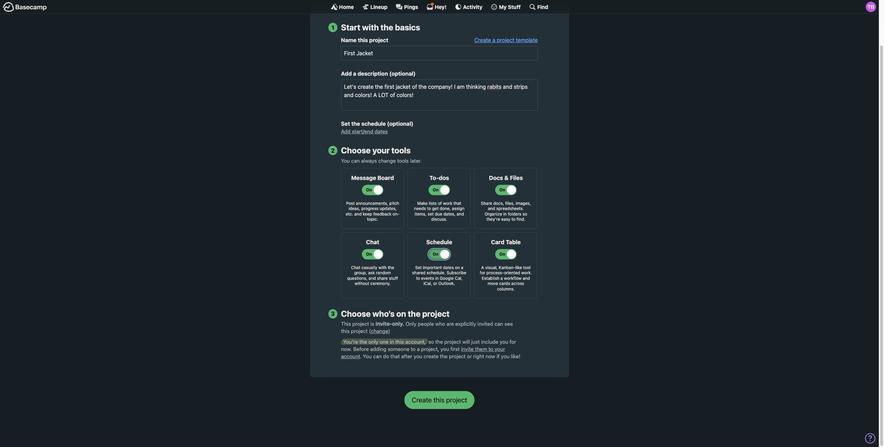 Task type: vqa. For each thing, say whether or not it's contained in the screenshot.


Task type: describe. For each thing, give the bounding box(es) containing it.
you can always change tools later.
[[341, 157, 422, 164]]

a inside a visual, kanban-like tool for process-oriented work. establish a workflow and move cards across columns.
[[501, 276, 503, 281]]

you're
[[343, 339, 358, 345]]

google
[[440, 276, 454, 281]]

main element
[[0, 0, 880, 14]]

due
[[435, 211, 443, 217]]

account
[[341, 353, 360, 359]]

right
[[474, 353, 484, 359]]

post
[[346, 201, 355, 206]]

cal,
[[455, 276, 463, 281]]

to inside so the project will just include you for now. before adding someone to a project, you first
[[411, 346, 416, 352]]

invite
[[461, 346, 474, 352]]

who's
[[373, 309, 395, 319]]

tyler black image
[[866, 2, 877, 12]]

the right create
[[440, 353, 448, 359]]

now.
[[341, 346, 352, 352]]

a inside so the project will just include you for now. before adding someone to a project, you first
[[417, 346, 420, 352]]

work.
[[522, 270, 532, 276]]

basics
[[395, 23, 420, 32]]

get
[[433, 206, 439, 211]]

my
[[499, 4, 507, 10]]

dates inside set important dates on a shared schedule. subscribe to events in google cal, ical, or outlook.
[[443, 265, 454, 270]]

across
[[512, 281, 525, 286]]

project down 'first'
[[449, 353, 466, 359]]

before
[[353, 346, 369, 352]]

change )
[[371, 328, 391, 334]]

choose who's on the project
[[341, 309, 450, 319]]

choose for choose your tools
[[341, 146, 371, 155]]

name
[[341, 37, 357, 43]]

someone
[[388, 346, 410, 352]]

stuff
[[389, 276, 398, 281]]

set important dates on a shared schedule. subscribe to events in google cal, ical, or outlook.
[[412, 265, 467, 286]]

only
[[369, 339, 379, 345]]

message board
[[351, 174, 394, 181]]

and inside make lists of work that needs to get done, assign items, set due dates, and discuss.
[[457, 211, 464, 217]]

create a project template link
[[475, 37, 538, 43]]

feedback
[[374, 211, 392, 217]]

with inside chat casually with the group, ask random questions, and share stuff without ceremony.
[[379, 265, 387, 270]]

a
[[482, 265, 484, 270]]

the left basics
[[381, 23, 394, 32]]

progress
[[362, 206, 379, 211]]

group,
[[355, 270, 367, 276]]

choose for choose who's on the project
[[341, 309, 371, 319]]

that for do
[[391, 353, 400, 359]]

and inside a visual, kanban-like tool for process-oriented work. establish a workflow and move cards across columns.
[[523, 276, 530, 281]]

for inside so the project will just include you for now. before adding someone to a project, you first
[[510, 339, 517, 345]]

the inside so the project will just include you for now. before adding someone to a project, you first
[[436, 339, 443, 345]]

start
[[341, 23, 361, 32]]

schedule
[[427, 239, 453, 246]]

0 vertical spatial with
[[362, 23, 379, 32]]

chat for chat casually with the group, ask random questions, and share stuff without ceremony.
[[351, 265, 361, 270]]

only.
[[392, 321, 405, 327]]

project up who at the bottom
[[423, 309, 450, 319]]

to inside invite them to your account
[[489, 346, 494, 352]]

activity link
[[455, 3, 483, 10]]

start with the basics
[[341, 23, 420, 32]]

and inside chat casually with the group, ask random questions, and share stuff without ceremony.
[[369, 276, 376, 281]]

to inside make lists of work that needs to get done, assign items, set due dates, and discuss.
[[427, 206, 431, 211]]

later.
[[410, 157, 422, 164]]

add inside set the schedule (optional) add start/end dates
[[341, 128, 351, 135]]

chat casually with the group, ask random questions, and share stuff without ceremony.
[[347, 265, 398, 286]]

set
[[428, 211, 434, 217]]

invited
[[478, 321, 494, 327]]

set the schedule (optional) add start/end dates
[[341, 121, 414, 135]]

in inside share docs, files, images, and spreadsheets. organize in folders so they're easy to find.
[[504, 211, 507, 217]]

for inside a visual, kanban-like tool for process-oriented work. establish a workflow and move cards across columns.
[[480, 270, 486, 276]]

casually
[[362, 265, 378, 270]]

(
[[369, 328, 371, 334]]

kanban-
[[499, 265, 516, 270]]

tool
[[524, 265, 531, 270]]

invite them to your account link
[[341, 346, 505, 359]]

find button
[[529, 3, 549, 10]]

activity
[[463, 4, 483, 10]]

docs
[[489, 174, 503, 181]]

Add a description (optional) text field
[[341, 80, 538, 111]]

schedule
[[362, 121, 386, 127]]

like
[[516, 265, 522, 270]]

this
[[341, 321, 351, 327]]

project left is
[[353, 321, 369, 327]]

etc.
[[346, 211, 353, 217]]

will
[[463, 339, 470, 345]]

)
[[389, 328, 391, 334]]

you right if
[[501, 353, 510, 359]]

needs
[[414, 206, 426, 211]]

announcements,
[[356, 201, 389, 206]]

and inside post announcements, pitch ideas, progress updates, etc. and keep feedback on- topic.
[[355, 211, 362, 217]]

to inside set important dates on a shared schedule. subscribe to events in google cal, ical, or outlook.
[[416, 276, 420, 281]]

in inside set important dates on a shared schedule. subscribe to events in google cal, ical, or outlook.
[[436, 276, 439, 281]]

spreadsheets.
[[497, 206, 524, 211]]

they're
[[487, 217, 501, 222]]

0 vertical spatial this
[[358, 37, 368, 43]]

chat for chat
[[366, 239, 380, 246]]

ask
[[368, 270, 375, 276]]

them
[[475, 346, 488, 352]]

the up only
[[408, 309, 421, 319]]

just
[[472, 339, 480, 345]]

to inside share docs, files, images, and spreadsheets. organize in folders so they're easy to find.
[[512, 217, 516, 222]]

a inside set important dates on a shared schedule. subscribe to events in google cal, ical, or outlook.
[[461, 265, 464, 270]]

include
[[482, 339, 499, 345]]

to-dos
[[430, 174, 449, 181]]

card
[[491, 239, 505, 246]]

you up . you can do that after you create the project or right now if you like!
[[441, 346, 449, 352]]

only
[[406, 321, 417, 327]]

work
[[443, 201, 453, 206]]

share docs, files, images, and spreadsheets. organize in folders so they're easy to find.
[[481, 201, 531, 222]]



Task type: locate. For each thing, give the bounding box(es) containing it.
set up add start/end dates link
[[341, 121, 350, 127]]

can down adding
[[373, 353, 382, 359]]

that inside make lists of work that needs to get done, assign items, set due dates, and discuss.
[[454, 201, 462, 206]]

0 vertical spatial set
[[341, 121, 350, 127]]

and inside share docs, files, images, and spreadsheets. organize in folders so they're easy to find.
[[488, 206, 496, 211]]

docs & files
[[489, 174, 523, 181]]

change down choose your tools
[[379, 157, 396, 164]]

a up subscribe
[[461, 265, 464, 270]]

topic.
[[367, 217, 378, 222]]

Name this project text field
[[341, 46, 538, 61]]

chat inside chat casually with the group, ask random questions, and share stuff without ceremony.
[[351, 265, 361, 270]]

to up the set
[[427, 206, 431, 211]]

who
[[436, 321, 446, 327]]

1 vertical spatial you
[[363, 353, 372, 359]]

this up someone
[[396, 339, 404, 345]]

dates up subscribe
[[443, 265, 454, 270]]

1 horizontal spatial can
[[373, 353, 382, 359]]

1 vertical spatial that
[[391, 353, 400, 359]]

can left see
[[495, 321, 503, 327]]

on up only.
[[397, 309, 406, 319]]

2 vertical spatial this
[[396, 339, 404, 345]]

chat
[[366, 239, 380, 246], [351, 265, 361, 270]]

that
[[454, 201, 462, 206], [391, 353, 400, 359]]

cards
[[500, 281, 511, 286]]

1 vertical spatial so
[[429, 339, 434, 345]]

0 vertical spatial that
[[454, 201, 462, 206]]

1 horizontal spatial on
[[455, 265, 460, 270]]

set for important
[[416, 265, 422, 270]]

you
[[500, 339, 509, 345], [441, 346, 449, 352], [414, 353, 423, 359], [501, 353, 510, 359]]

name this project
[[341, 37, 389, 43]]

you left always
[[341, 157, 350, 164]]

only people who are explicitly invited can see this project (
[[341, 321, 513, 334]]

0 vertical spatial for
[[480, 270, 486, 276]]

now
[[486, 353, 496, 359]]

on
[[455, 265, 460, 270], [397, 309, 406, 319]]

with up name this project
[[362, 23, 379, 32]]

move
[[488, 281, 499, 286]]

0 horizontal spatial this
[[341, 328, 350, 334]]

choose up this
[[341, 309, 371, 319]]

2 choose from the top
[[341, 309, 371, 319]]

you right after
[[414, 353, 423, 359]]

so up project, at the bottom left
[[429, 339, 434, 345]]

description
[[358, 71, 388, 77]]

0 horizontal spatial set
[[341, 121, 350, 127]]

always
[[361, 157, 377, 164]]

0 vertical spatial choose
[[341, 146, 371, 155]]

assign
[[452, 206, 465, 211]]

find
[[538, 4, 549, 10]]

a up cards
[[501, 276, 503, 281]]

2 horizontal spatial in
[[504, 211, 507, 217]]

the
[[381, 23, 394, 32], [352, 121, 360, 127], [388, 265, 394, 270], [408, 309, 421, 319], [360, 339, 367, 345], [436, 339, 443, 345], [440, 353, 448, 359]]

0 vertical spatial dates
[[375, 128, 388, 135]]

lineup link
[[362, 3, 388, 10]]

0 vertical spatial tools
[[392, 146, 411, 155]]

ceremony.
[[371, 281, 391, 286]]

oriented
[[504, 270, 521, 276]]

1 vertical spatial add
[[341, 128, 351, 135]]

0 horizontal spatial dates
[[375, 128, 388, 135]]

columns.
[[497, 287, 515, 292]]

you right "."
[[363, 353, 372, 359]]

important
[[423, 265, 442, 270]]

on up subscribe
[[455, 265, 460, 270]]

project inside only people who are explicitly invited can see this project (
[[351, 328, 368, 334]]

0 horizontal spatial or
[[434, 281, 438, 286]]

project down start with the basics
[[370, 37, 389, 43]]

make lists of work that needs to get done, assign items, set due dates, and discuss.
[[414, 201, 465, 222]]

your up if
[[495, 346, 505, 352]]

done,
[[440, 206, 451, 211]]

so up 'find.'
[[523, 211, 528, 217]]

so the project will just include you for now. before adding someone to a project, you first
[[341, 339, 517, 352]]

(optional) for add a description (optional)
[[390, 71, 416, 77]]

0 vertical spatial chat
[[366, 239, 380, 246]]

lists
[[429, 201, 437, 206]]

add left 'start/end'
[[341, 128, 351, 135]]

(optional) right schedule
[[387, 121, 414, 127]]

project left template
[[497, 37, 515, 43]]

hey! button
[[427, 2, 447, 10]]

and down assign
[[457, 211, 464, 217]]

and
[[488, 206, 496, 211], [355, 211, 362, 217], [457, 211, 464, 217], [369, 276, 376, 281], [523, 276, 530, 281]]

explicitly
[[456, 321, 476, 327]]

without
[[355, 281, 370, 286]]

updates,
[[380, 206, 397, 211]]

and up organize
[[488, 206, 496, 211]]

pings
[[404, 4, 418, 10]]

pings button
[[396, 3, 418, 10]]

for up like!
[[510, 339, 517, 345]]

in down schedule.
[[436, 276, 439, 281]]

my stuff button
[[491, 3, 521, 10]]

1 horizontal spatial chat
[[366, 239, 380, 246]]

set inside set the schedule (optional) add start/end dates
[[341, 121, 350, 127]]

0 vertical spatial can
[[351, 157, 360, 164]]

0 horizontal spatial that
[[391, 353, 400, 359]]

you're the only one in this account,
[[343, 339, 426, 345]]

0 vertical spatial on
[[455, 265, 460, 270]]

1
[[332, 24, 335, 31]]

your up you can always change tools later.
[[373, 146, 390, 155]]

0 horizontal spatial on
[[397, 309, 406, 319]]

chat up group,
[[351, 265, 361, 270]]

0 vertical spatial your
[[373, 146, 390, 155]]

(optional) for set the schedule (optional) add start/end dates
[[387, 121, 414, 127]]

0 vertical spatial so
[[523, 211, 528, 217]]

3
[[331, 310, 335, 317]]

tools up later. on the top left of the page
[[392, 146, 411, 155]]

see
[[505, 321, 513, 327]]

to
[[427, 206, 431, 211], [512, 217, 516, 222], [416, 276, 420, 281], [411, 346, 416, 352], [489, 346, 494, 352]]

1 choose from the top
[[341, 146, 371, 155]]

set for the
[[341, 121, 350, 127]]

0 vertical spatial (optional)
[[390, 71, 416, 77]]

the inside chat casually with the group, ask random questions, and share stuff without ceremony.
[[388, 265, 394, 270]]

1 horizontal spatial that
[[454, 201, 462, 206]]

1 horizontal spatial or
[[467, 353, 472, 359]]

random
[[376, 270, 391, 276]]

and down ideas,
[[355, 211, 362, 217]]

2 add from the top
[[341, 128, 351, 135]]

in right one
[[390, 339, 394, 345]]

that down someone
[[391, 353, 400, 359]]

the up random
[[388, 265, 394, 270]]

in up 'easy'
[[504, 211, 507, 217]]

1 vertical spatial set
[[416, 265, 422, 270]]

can inside only people who are explicitly invited can see this project (
[[495, 321, 503, 327]]

for
[[480, 270, 486, 276], [510, 339, 517, 345]]

and down the ask
[[369, 276, 376, 281]]

0 vertical spatial add
[[341, 71, 352, 77]]

that for work
[[454, 201, 462, 206]]

set inside set important dates on a shared schedule. subscribe to events in google cal, ical, or outlook.
[[416, 265, 422, 270]]

for down a
[[480, 270, 486, 276]]

in
[[504, 211, 507, 217], [436, 276, 439, 281], [390, 339, 394, 345]]

choose up always
[[341, 146, 371, 155]]

2 horizontal spatial this
[[396, 339, 404, 345]]

share
[[481, 201, 493, 206]]

dates,
[[444, 211, 456, 217]]

of
[[438, 201, 442, 206]]

this down this
[[341, 328, 350, 334]]

post announcements, pitch ideas, progress updates, etc. and keep feedback on- topic.
[[346, 201, 400, 222]]

(optional) inside set the schedule (optional) add start/end dates
[[387, 121, 414, 127]]

your inside invite them to your account
[[495, 346, 505, 352]]

project,
[[421, 346, 440, 352]]

1 vertical spatial this
[[341, 328, 350, 334]]

one
[[380, 339, 389, 345]]

1 vertical spatial change
[[371, 328, 389, 334]]

so inside so the project will just include you for now. before adding someone to a project, you first
[[429, 339, 434, 345]]

files,
[[506, 201, 515, 206]]

to-
[[430, 174, 439, 181]]

the up project, at the bottom left
[[436, 339, 443, 345]]

0 horizontal spatial in
[[390, 339, 394, 345]]

set up shared
[[416, 265, 422, 270]]

project inside so the project will just include you for now. before adding someone to a project, you first
[[445, 339, 461, 345]]

to down the account,
[[411, 346, 416, 352]]

create
[[424, 353, 439, 359]]

to up "now"
[[489, 346, 494, 352]]

1 vertical spatial for
[[510, 339, 517, 345]]

add start/end dates link
[[341, 128, 388, 135]]

1 horizontal spatial you
[[363, 353, 372, 359]]

add left description
[[341, 71, 352, 77]]

a visual, kanban-like tool for process-oriented work. establish a workflow and move cards across columns.
[[480, 265, 532, 292]]

or inside set important dates on a shared schedule. subscribe to events in google cal, ical, or outlook.
[[434, 281, 438, 286]]

outlook.
[[439, 281, 455, 286]]

you right the include
[[500, 339, 509, 345]]

are
[[447, 321, 454, 327]]

0 vertical spatial you
[[341, 157, 350, 164]]

. you can do that after you create the project or right now if you like!
[[360, 353, 521, 359]]

lineup
[[371, 4, 388, 10]]

or right "ical,"
[[434, 281, 438, 286]]

discuss.
[[432, 217, 448, 222]]

1 horizontal spatial for
[[510, 339, 517, 345]]

change down 'invite-'
[[371, 328, 389, 334]]

0 horizontal spatial you
[[341, 157, 350, 164]]

None submit
[[405, 391, 475, 409]]

items,
[[415, 211, 427, 217]]

your
[[373, 146, 390, 155], [495, 346, 505, 352]]

adding
[[370, 346, 387, 352]]

invite-
[[376, 321, 392, 327]]

2 horizontal spatial can
[[495, 321, 503, 327]]

pitch
[[390, 201, 399, 206]]

1 vertical spatial tools
[[397, 157, 409, 164]]

1 vertical spatial in
[[436, 276, 439, 281]]

like!
[[511, 353, 521, 359]]

this right name on the left
[[358, 37, 368, 43]]

1 add from the top
[[341, 71, 352, 77]]

1 horizontal spatial set
[[416, 265, 422, 270]]

0 horizontal spatial your
[[373, 146, 390, 155]]

1 vertical spatial on
[[397, 309, 406, 319]]

project left (
[[351, 328, 368, 334]]

with up random
[[379, 265, 387, 270]]

0 horizontal spatial so
[[429, 339, 434, 345]]

1 horizontal spatial so
[[523, 211, 528, 217]]

0 horizontal spatial for
[[480, 270, 486, 276]]

dates down schedule
[[375, 128, 388, 135]]

add
[[341, 71, 352, 77], [341, 128, 351, 135]]

to down shared
[[416, 276, 420, 281]]

(optional) right description
[[390, 71, 416, 77]]

if
[[497, 353, 500, 359]]

a right create
[[493, 37, 496, 43]]

1 vertical spatial chat
[[351, 265, 361, 270]]

the up before
[[360, 339, 367, 345]]

and down work.
[[523, 276, 530, 281]]

project up 'first'
[[445, 339, 461, 345]]

.
[[360, 353, 362, 359]]

a left description
[[353, 71, 357, 77]]

card table
[[491, 239, 521, 246]]

1 vertical spatial (optional)
[[387, 121, 414, 127]]

the up 'start/end'
[[352, 121, 360, 127]]

start/end
[[352, 128, 373, 135]]

1 horizontal spatial your
[[495, 346, 505, 352]]

home
[[339, 4, 354, 10]]

0 vertical spatial or
[[434, 281, 438, 286]]

can left always
[[351, 157, 360, 164]]

this inside only people who are explicitly invited can see this project (
[[341, 328, 350, 334]]

0 horizontal spatial can
[[351, 157, 360, 164]]

0 vertical spatial change
[[379, 157, 396, 164]]

1 vertical spatial with
[[379, 265, 387, 270]]

so inside share docs, files, images, and spreadsheets. organize in folders so they're easy to find.
[[523, 211, 528, 217]]

chat down topic.
[[366, 239, 380, 246]]

that up assign
[[454, 201, 462, 206]]

switch accounts image
[[3, 2, 47, 12]]

2 vertical spatial can
[[373, 353, 382, 359]]

0 vertical spatial in
[[504, 211, 507, 217]]

1 horizontal spatial this
[[358, 37, 368, 43]]

images,
[[516, 201, 531, 206]]

1 horizontal spatial in
[[436, 276, 439, 281]]

or down invite
[[467, 353, 472, 359]]

on inside set important dates on a shared schedule. subscribe to events in google cal, ical, or outlook.
[[455, 265, 460, 270]]

invite them to your account
[[341, 346, 505, 359]]

1 vertical spatial choose
[[341, 309, 371, 319]]

ideas,
[[349, 206, 360, 211]]

a down the account,
[[417, 346, 420, 352]]

is
[[371, 321, 375, 327]]

or
[[434, 281, 438, 286], [467, 353, 472, 359]]

my stuff
[[499, 4, 521, 10]]

account,
[[406, 339, 426, 345]]

1 vertical spatial dates
[[443, 265, 454, 270]]

1 vertical spatial can
[[495, 321, 503, 327]]

0 horizontal spatial chat
[[351, 265, 361, 270]]

to down folders
[[512, 217, 516, 222]]

1 horizontal spatial dates
[[443, 265, 454, 270]]

1 vertical spatial or
[[467, 353, 472, 359]]

the inside set the schedule (optional) add start/end dates
[[352, 121, 360, 127]]

dates inside set the schedule (optional) add start/end dates
[[375, 128, 388, 135]]

1 vertical spatial your
[[495, 346, 505, 352]]

2 vertical spatial in
[[390, 339, 394, 345]]

tools left later. on the top left of the page
[[397, 157, 409, 164]]

change link
[[371, 328, 389, 334]]



